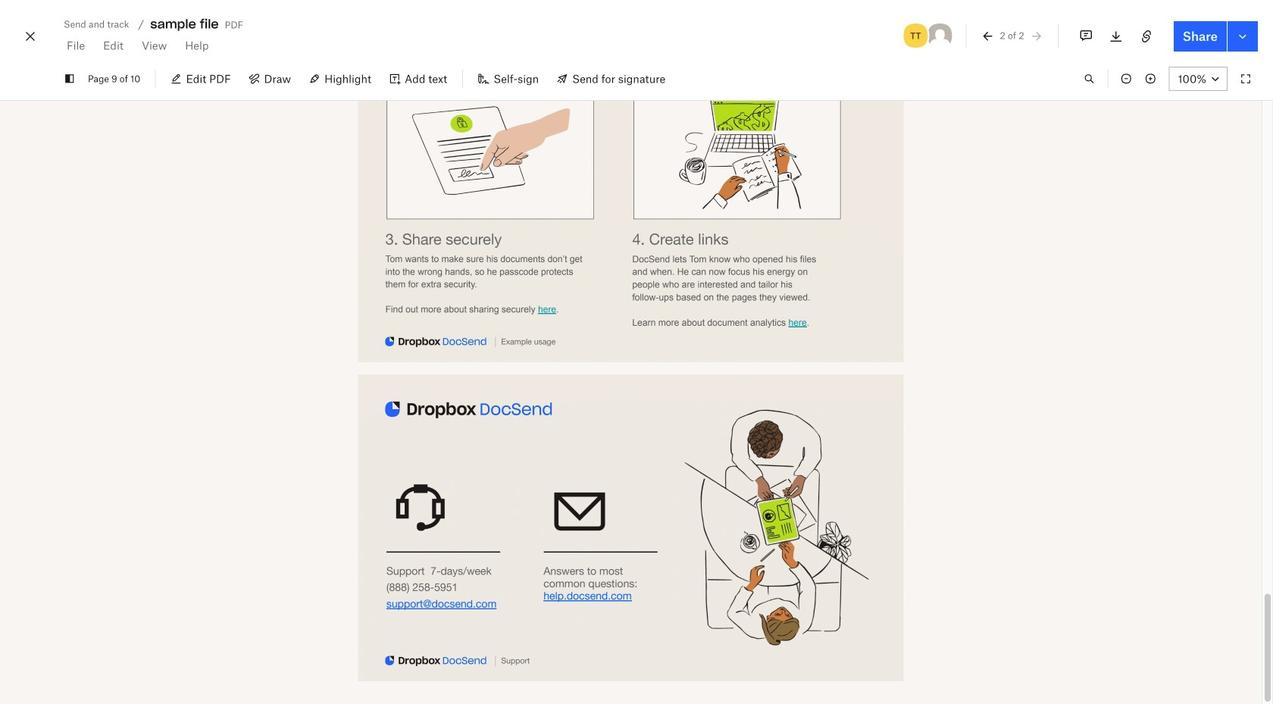 Task type: locate. For each thing, give the bounding box(es) containing it.
0 vertical spatial sample file.pdf image
[[358, 55, 904, 362]]

sample file.pdf image
[[358, 55, 904, 362], [358, 374, 904, 681]]

close image
[[21, 24, 39, 49]]

1 vertical spatial sample file.pdf image
[[358, 374, 904, 681]]

1 sample file.pdf image from the top
[[358, 55, 904, 362]]



Task type: describe. For each thing, give the bounding box(es) containing it.
2 sample file.pdf image from the top
[[358, 374, 904, 681]]



Task type: vqa. For each thing, say whether or not it's contained in the screenshot.
used
no



